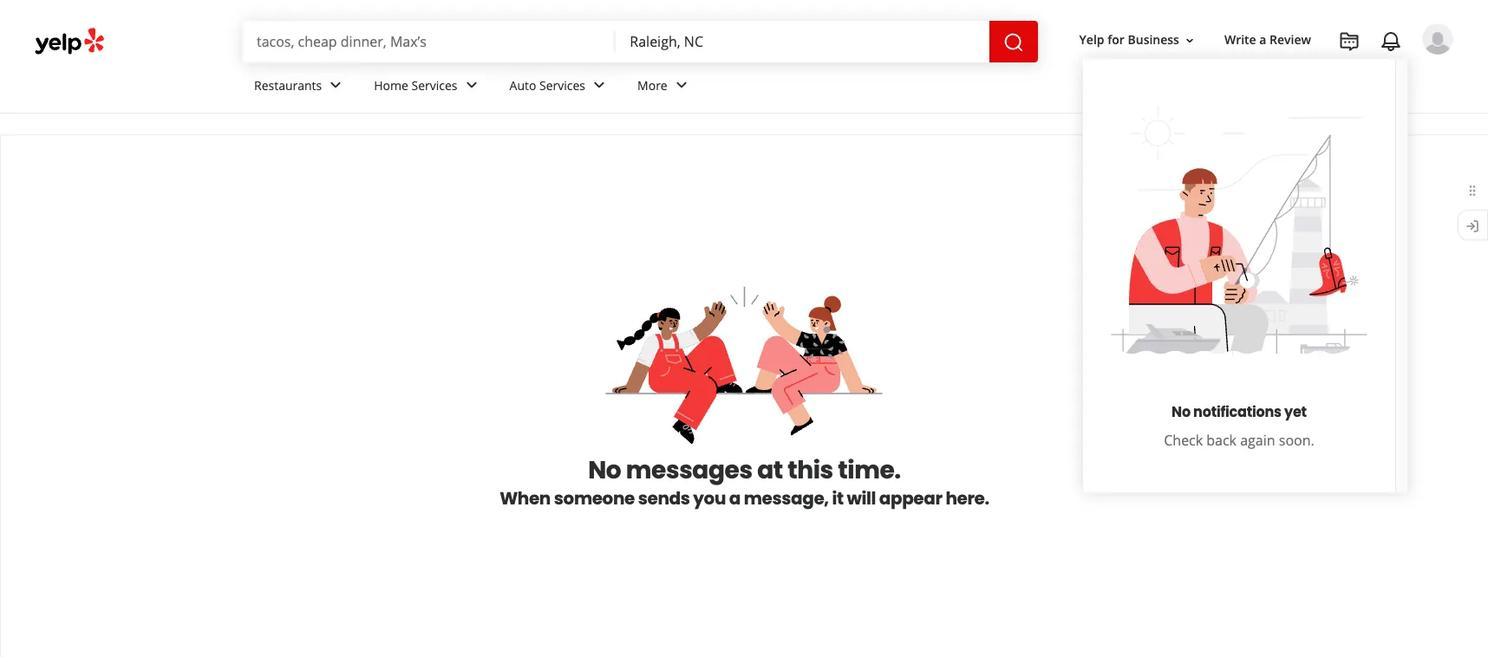 Task type: locate. For each thing, give the bounding box(es) containing it.
yet
[[1285, 403, 1307, 422]]

0 vertical spatial no
[[1172, 403, 1191, 422]]

1 vertical spatial no
[[588, 454, 621, 488]]

projects image
[[1339, 31, 1360, 52]]

more
[[638, 77, 668, 93]]

a right write
[[1260, 32, 1267, 48]]

1 services from the left
[[412, 77, 458, 93]]

none field up business categories element
[[630, 32, 976, 51]]

0 vertical spatial a
[[1260, 32, 1267, 48]]

0 horizontal spatial no
[[588, 454, 621, 488]]

2 none field from the left
[[630, 32, 976, 51]]

1 horizontal spatial none field
[[630, 32, 976, 51]]

business categories element
[[240, 62, 1454, 113]]

no messages at this time. when someone sends you a message, it will appear here.
[[500, 454, 990, 511]]

time.
[[838, 454, 901, 488]]

auto services
[[510, 77, 586, 93]]

24 chevron down v2 image right auto services
[[589, 75, 610, 96]]

24 chevron down v2 image for more
[[671, 75, 692, 96]]

a right you
[[729, 487, 741, 511]]

someone
[[554, 487, 635, 511]]

auto services link
[[496, 62, 624, 113]]

error illustration image
[[1092, 87, 1387, 382]]

no inside no notifications yet check back again soon.
[[1172, 403, 1191, 422]]

24 chevron down v2 image right restaurants
[[326, 75, 346, 96]]

1 horizontal spatial a
[[1260, 32, 1267, 48]]

a
[[1260, 32, 1267, 48], [729, 487, 741, 511]]

review
[[1270, 32, 1312, 48]]

services for home services
[[412, 77, 458, 93]]

cj b. image
[[1423, 23, 1454, 55]]

no
[[1172, 403, 1191, 422], [588, 454, 621, 488]]

1 24 chevron down v2 image from the left
[[326, 75, 346, 96]]

this
[[788, 454, 834, 488]]

user actions element
[[1066, 22, 1478, 493]]

services
[[412, 77, 458, 93], [540, 77, 586, 93]]

yelp for business
[[1080, 32, 1180, 48]]

yelp
[[1080, 32, 1105, 48]]

2 horizontal spatial 24 chevron down v2 image
[[671, 75, 692, 96]]

1 horizontal spatial services
[[540, 77, 586, 93]]

None field
[[257, 32, 602, 51], [630, 32, 976, 51]]

it
[[832, 487, 844, 511]]

2 services from the left
[[540, 77, 586, 93]]

when
[[500, 487, 551, 511]]

1 none field from the left
[[257, 32, 602, 51]]

24 chevron down v2 image inside more link
[[671, 75, 692, 96]]

24 chevron down v2 image inside restaurants 'link'
[[326, 75, 346, 96]]

message,
[[744, 487, 829, 511]]

24 chevron down v2 image
[[326, 75, 346, 96], [589, 75, 610, 96], [671, 75, 692, 96]]

1 vertical spatial a
[[729, 487, 741, 511]]

no inside no messages at this time. when someone sends you a message, it will appear here.
[[588, 454, 621, 488]]

services right auto
[[540, 77, 586, 93]]

thank you image image
[[603, 282, 887, 455]]

soon.
[[1279, 431, 1315, 450]]

no up the check
[[1172, 403, 1191, 422]]

for
[[1108, 32, 1125, 48]]

1 horizontal spatial 24 chevron down v2 image
[[589, 75, 610, 96]]

more link
[[624, 62, 706, 113]]

0 horizontal spatial none field
[[257, 32, 602, 51]]

0 horizontal spatial services
[[412, 77, 458, 93]]

none field up home services at the left top of page
[[257, 32, 602, 51]]

home
[[374, 77, 409, 93]]

search image
[[1003, 32, 1024, 53]]

none field near
[[630, 32, 976, 51]]

24 chevron down v2 image right more
[[671, 75, 692, 96]]

0 horizontal spatial 24 chevron down v2 image
[[326, 75, 346, 96]]

restaurants link
[[240, 62, 360, 113]]

None search field
[[243, 21, 1042, 62]]

3 24 chevron down v2 image from the left
[[671, 75, 692, 96]]

no for no notifications yet
[[1172, 403, 1191, 422]]

again
[[1241, 431, 1276, 450]]

1 horizontal spatial no
[[1172, 403, 1191, 422]]

0 horizontal spatial a
[[729, 487, 741, 511]]

no notifications yet check back again soon.
[[1164, 403, 1315, 450]]

24 chevron down v2 image inside auto services link
[[589, 75, 610, 96]]

services left 24 chevron down v2 icon
[[412, 77, 458, 93]]

check
[[1164, 431, 1203, 450]]

2 24 chevron down v2 image from the left
[[589, 75, 610, 96]]

at
[[758, 454, 783, 488]]

no left sends on the bottom left
[[588, 454, 621, 488]]



Task type: describe. For each thing, give the bounding box(es) containing it.
sends
[[638, 487, 690, 511]]

will
[[847, 487, 876, 511]]

appear
[[880, 487, 943, 511]]

yelp for business button
[[1073, 25, 1204, 56]]

16 chevron down v2 image
[[1183, 34, 1197, 47]]

none field find
[[257, 32, 602, 51]]

no for no messages at this time.
[[588, 454, 621, 488]]

you
[[693, 487, 726, 511]]

notifications
[[1194, 403, 1282, 422]]

Find text field
[[257, 32, 602, 51]]

here.
[[946, 487, 990, 511]]

a inside no messages at this time. when someone sends you a message, it will appear here.
[[729, 487, 741, 511]]

a inside "link"
[[1260, 32, 1267, 48]]

notifications image
[[1381, 31, 1402, 52]]

write a review link
[[1218, 25, 1319, 56]]

business
[[1128, 32, 1180, 48]]

services for auto services
[[540, 77, 586, 93]]

home services link
[[360, 62, 496, 113]]

auto
[[510, 77, 536, 93]]

back
[[1207, 431, 1237, 450]]

24 chevron down v2 image
[[461, 75, 482, 96]]

write a review
[[1225, 32, 1312, 48]]

24 chevron down v2 image for restaurants
[[326, 75, 346, 96]]

24 chevron down v2 image for auto services
[[589, 75, 610, 96]]

restaurants
[[254, 77, 322, 93]]

messages
[[626, 454, 753, 488]]

write
[[1225, 32, 1257, 48]]

home services
[[374, 77, 458, 93]]

Near text field
[[630, 32, 976, 51]]



Task type: vqa. For each thing, say whether or not it's contained in the screenshot.
left 'map'
no



